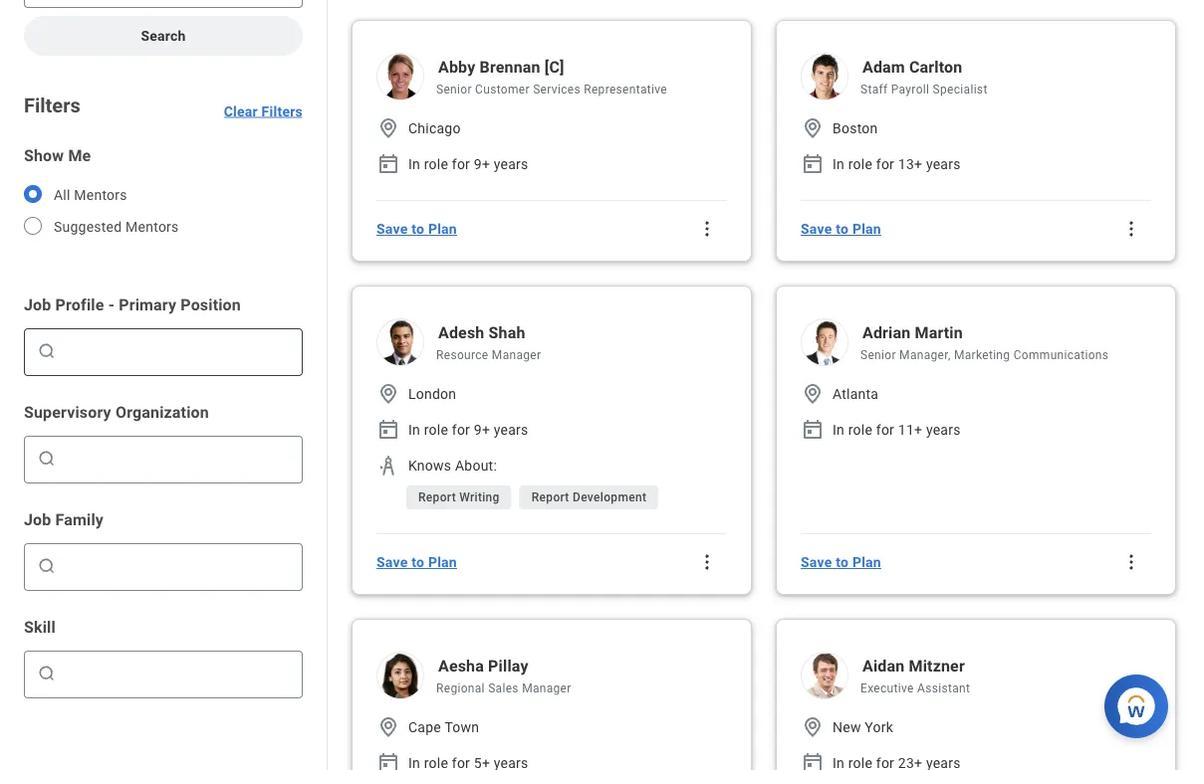 Task type: vqa. For each thing, say whether or not it's contained in the screenshot.
the Process within the Business Process popup button
no



Task type: locate. For each thing, give the bounding box(es) containing it.
2 search image from the top
[[37, 557, 57, 577]]

adesh shah button
[[436, 319, 727, 348]]

1 search image from the top
[[37, 342, 57, 362]]

0 horizontal spatial report
[[418, 491, 456, 505]]

related actions vertical image for adrian martin
[[1122, 553, 1141, 573]]

related actions vertical image for adam carlton
[[1122, 219, 1141, 239]]

role down chicago
[[424, 156, 448, 172]]

adesh shah resource manager
[[436, 324, 541, 363]]

location image left atlanta
[[801, 382, 825, 406]]

aidan mitzner button
[[861, 652, 1151, 681]]

location element left atlanta
[[801, 382, 825, 406]]

services
[[533, 83, 581, 97]]

clear filters
[[224, 103, 303, 120]]

1 vertical spatial search image
[[37, 557, 57, 577]]

york
[[865, 720, 894, 736]]

location image left boston
[[801, 117, 825, 140]]

to for resource
[[412, 555, 424, 571]]

0 horizontal spatial filters
[[24, 94, 80, 117]]

1 job from the top
[[24, 295, 51, 314]]

0 vertical spatial senior
[[436, 83, 472, 97]]

aesha pillay button
[[436, 652, 727, 681]]

search image down job family on the left bottom
[[37, 557, 57, 577]]

location image left cape
[[376, 716, 400, 740]]

save
[[376, 221, 408, 237], [801, 221, 832, 237], [376, 555, 408, 571], [801, 555, 832, 571]]

search button
[[24, 16, 303, 56]]

search image for supervisory organization
[[37, 449, 57, 469]]

supervisory organization
[[24, 403, 209, 422]]

in role for 11+ years
[[833, 422, 961, 438]]

suggested mentors
[[54, 219, 179, 235]]

senior inside abby brennan [c] senior customer services representative
[[436, 83, 472, 97]]

mentors up suggested
[[74, 187, 127, 203]]

1 horizontal spatial senior
[[861, 349, 896, 363]]

0 vertical spatial search image
[[37, 342, 57, 362]]

suggested
[[54, 219, 122, 235]]

senior inside adrian martin senior manager, marketing communications
[[861, 349, 896, 363]]

2 in role for 9+ years from the top
[[408, 422, 528, 438]]

in role for 13+ years
[[833, 156, 961, 172]]

report left development
[[532, 491, 569, 505]]

location image left london
[[376, 382, 400, 406]]

new
[[833, 720, 861, 736]]

in role for 9+ years up 'about:'
[[408, 422, 528, 438]]

specialist
[[933, 83, 988, 97]]

location element left cape
[[376, 716, 400, 740]]

representative
[[584, 83, 667, 97]]

filters right 'clear'
[[262, 103, 303, 120]]

1 vertical spatial mentors
[[126, 219, 179, 235]]

in role for 9+ years for abby
[[408, 156, 528, 172]]

location image for abby
[[376, 117, 400, 140]]

2 search image from the top
[[37, 664, 57, 684]]

1 vertical spatial in role for 9+ years
[[408, 422, 528, 438]]

list
[[376, 482, 727, 518]]

1 vertical spatial job
[[24, 510, 51, 529]]

mentors
[[74, 187, 127, 203], [126, 219, 179, 235]]

in role for 9+ years down chicago
[[408, 156, 528, 172]]

role down atlanta
[[848, 422, 873, 438]]

save to plan for senior
[[801, 555, 881, 571]]

mentors for suggested mentors
[[126, 219, 179, 235]]

adam
[[863, 58, 905, 77]]

executive
[[861, 682, 914, 696]]

0 vertical spatial search image
[[37, 449, 57, 469]]

filters
[[24, 94, 80, 117], [262, 103, 303, 120]]

9+ up 'about:'
[[474, 422, 490, 438]]

job for job family
[[24, 510, 51, 529]]

job
[[24, 295, 51, 314], [24, 510, 51, 529]]

location image for adesh
[[376, 382, 400, 406]]

for down chicago
[[452, 156, 470, 172]]

senior down abby
[[436, 83, 472, 97]]

for for resource
[[452, 422, 470, 438]]

None field
[[61, 336, 294, 368], [61, 342, 294, 362], [61, 443, 294, 475], [61, 449, 294, 469], [61, 551, 294, 583], [61, 557, 294, 577], [61, 658, 294, 690], [61, 664, 294, 684], [61, 336, 294, 368], [61, 342, 294, 362], [61, 443, 294, 475], [61, 449, 294, 469], [61, 551, 294, 583], [61, 557, 294, 577], [61, 658, 294, 690], [61, 664, 294, 684]]

location image for adam
[[801, 117, 825, 140]]

all mentors
[[54, 187, 127, 203]]

save for resource
[[376, 555, 408, 571]]

years right 11+
[[926, 422, 961, 438]]

location element for aidan
[[801, 716, 825, 740]]

job left profile at the left of the page
[[24, 295, 51, 314]]

in down atlanta
[[833, 422, 845, 438]]

location image
[[376, 117, 400, 140], [801, 117, 825, 140], [376, 382, 400, 406], [801, 382, 825, 406], [376, 716, 400, 740], [801, 716, 825, 740]]

report
[[418, 491, 456, 505], [532, 491, 569, 505]]

save for [c]
[[376, 221, 408, 237]]

1 horizontal spatial filters
[[262, 103, 303, 120]]

for for senior
[[876, 422, 895, 438]]

related actions vertical image
[[697, 219, 717, 239], [1122, 219, 1141, 239], [1122, 553, 1141, 573]]

1 vertical spatial search image
[[37, 664, 57, 684]]

search image
[[37, 449, 57, 469], [37, 664, 57, 684]]

[c]
[[545, 58, 564, 77]]

to
[[412, 221, 424, 237], [836, 221, 849, 237], [412, 555, 424, 571], [836, 555, 849, 571]]

to for senior
[[836, 555, 849, 571]]

save to plan
[[376, 221, 457, 237], [801, 221, 881, 237], [376, 555, 457, 571], [801, 555, 881, 571]]

for for staff
[[876, 156, 895, 172]]

location element left new
[[801, 716, 825, 740]]

role
[[424, 156, 448, 172], [848, 156, 873, 172], [424, 422, 448, 438], [848, 422, 873, 438]]

senior down 'adrian' at the top right of page
[[861, 349, 896, 363]]

years up 'about:'
[[494, 422, 528, 438]]

for
[[452, 156, 470, 172], [876, 156, 895, 172], [452, 422, 470, 438], [876, 422, 895, 438]]

in
[[408, 156, 420, 172], [833, 156, 845, 172], [408, 422, 420, 438], [833, 422, 845, 438]]

location image for adrian
[[801, 382, 825, 406]]

1 vertical spatial manager
[[522, 682, 571, 696]]

aesha
[[438, 657, 484, 676]]

save to plan button for staff
[[793, 209, 889, 249]]

aidan mitzner executive assistant
[[861, 657, 970, 696]]

9+ for abby
[[474, 156, 490, 172]]

manager down shah
[[492, 349, 541, 363]]

filters up show me
[[24, 94, 80, 117]]

time in job profile image
[[376, 418, 400, 442], [376, 752, 400, 771], [801, 752, 825, 771]]

time in job profile element for adam
[[801, 152, 825, 176]]

1 9+ from the top
[[474, 156, 490, 172]]

report down the knows
[[418, 491, 456, 505]]

2 report from the left
[[532, 491, 569, 505]]

search image down profile at the left of the page
[[37, 342, 57, 362]]

role for adesh
[[424, 422, 448, 438]]

1 report from the left
[[418, 491, 456, 505]]

in down chicago
[[408, 156, 420, 172]]

cape
[[408, 720, 441, 736]]

time in job profile image for abby brennan [c]
[[376, 152, 400, 176]]

11+
[[898, 422, 922, 438]]

to for staff
[[836, 221, 849, 237]]

0 vertical spatial mentors
[[74, 187, 127, 203]]

search image
[[37, 342, 57, 362], [37, 557, 57, 577]]

job left 'family' at the left bottom
[[24, 510, 51, 529]]

9+ for adesh
[[474, 422, 490, 438]]

town
[[445, 720, 479, 736]]

writing
[[459, 491, 500, 505]]

1 search image from the top
[[37, 449, 57, 469]]

senior
[[436, 83, 472, 97], [861, 349, 896, 363]]

plan for resource
[[428, 555, 457, 571]]

1 horizontal spatial report
[[532, 491, 569, 505]]

9+ down customer
[[474, 156, 490, 172]]

for for [c]
[[452, 156, 470, 172]]

role down london
[[424, 422, 448, 438]]

time in job profile element
[[376, 152, 400, 176], [801, 152, 825, 176], [376, 418, 400, 442], [801, 418, 825, 442], [376, 752, 400, 771], [801, 752, 825, 771]]

location image for aesha
[[376, 716, 400, 740]]

chicago
[[408, 120, 461, 136]]

in for adrian martin
[[833, 422, 845, 438]]

location element left london
[[376, 382, 400, 406]]

search image down supervisory
[[37, 449, 57, 469]]

clear filters button
[[224, 80, 303, 120]]

years for [c]
[[494, 156, 528, 172]]

0 horizontal spatial senior
[[436, 83, 472, 97]]

job profile - primary position
[[24, 295, 241, 314]]

role for adam
[[848, 156, 873, 172]]

2 job from the top
[[24, 510, 51, 529]]

time in job profile image for aidan
[[801, 752, 825, 771]]

2 9+ from the top
[[474, 422, 490, 438]]

for up knows about:
[[452, 422, 470, 438]]

location element left chicago
[[376, 117, 400, 140]]

in role for 9+ years
[[408, 156, 528, 172], [408, 422, 528, 438]]

in for adam carlton
[[833, 156, 845, 172]]

1 vertical spatial senior
[[861, 349, 896, 363]]

1 vertical spatial 9+
[[474, 422, 490, 438]]

time in job profile image for adam carlton
[[801, 152, 825, 176]]

role down boston
[[848, 156, 873, 172]]

martin
[[915, 324, 963, 343]]

manager down aesha pillay button
[[522, 682, 571, 696]]

save to plan button
[[369, 209, 465, 249], [793, 209, 889, 249], [369, 543, 465, 583], [793, 543, 889, 583]]

report for report writing
[[418, 491, 456, 505]]

save to plan button for resource
[[369, 543, 465, 583]]

location image left chicago
[[376, 117, 400, 140]]

filters inside button
[[262, 103, 303, 120]]

for left 13+
[[876, 156, 895, 172]]

location image left new
[[801, 716, 825, 740]]

location element left boston
[[801, 117, 825, 140]]

manager
[[492, 349, 541, 363], [522, 682, 571, 696]]

in down boston
[[833, 156, 845, 172]]

marketing
[[954, 349, 1010, 363]]

in up the knows
[[408, 422, 420, 438]]

adrian martin senior manager, marketing communications
[[861, 324, 1109, 363]]

plan for senior
[[852, 555, 881, 571]]

time in job profile image
[[376, 152, 400, 176], [801, 152, 825, 176], [801, 418, 825, 442]]

for left 11+
[[876, 422, 895, 438]]

0 vertical spatial manager
[[492, 349, 541, 363]]

location element
[[376, 117, 400, 140], [801, 117, 825, 140], [376, 382, 400, 406], [801, 382, 825, 406], [376, 716, 400, 740], [801, 716, 825, 740]]

years down customer
[[494, 156, 528, 172]]

plan
[[428, 221, 457, 237], [852, 221, 881, 237], [428, 555, 457, 571], [852, 555, 881, 571]]

0 vertical spatial in role for 9+ years
[[408, 156, 528, 172]]

knows about:
[[408, 458, 497, 474]]

clear
[[224, 103, 258, 120]]

brennan
[[480, 58, 540, 77]]

save for staff
[[801, 221, 832, 237]]

cape town
[[408, 720, 479, 736]]

mentors right suggested
[[126, 219, 179, 235]]

family
[[55, 510, 104, 529]]

plan for [c]
[[428, 221, 457, 237]]

location element for adrian
[[801, 382, 825, 406]]

manager,
[[900, 349, 951, 363]]

save to plan button for senior
[[793, 543, 889, 583]]

years
[[494, 156, 528, 172], [926, 156, 961, 172], [494, 422, 528, 438], [926, 422, 961, 438]]

abby brennan [c] button
[[436, 53, 727, 82]]

years right 13+
[[926, 156, 961, 172]]

0 vertical spatial job
[[24, 295, 51, 314]]

show
[[24, 146, 64, 165]]

location element for adam
[[801, 117, 825, 140]]

0 vertical spatial 9+
[[474, 156, 490, 172]]

organization
[[115, 403, 209, 422]]

9+
[[474, 156, 490, 172], [474, 422, 490, 438]]

manager inside aesha pillay regional sales manager
[[522, 682, 571, 696]]

profile
[[55, 295, 104, 314]]

search image down skill
[[37, 664, 57, 684]]

1 in role for 9+ years from the top
[[408, 156, 528, 172]]



Task type: describe. For each thing, give the bounding box(es) containing it.
adesh
[[438, 324, 484, 343]]

time in job profile image for aesha
[[376, 752, 400, 771]]

resource
[[436, 349, 489, 363]]

assistant
[[917, 682, 970, 696]]

manager inside adesh shah resource manager
[[492, 349, 541, 363]]

atlanta
[[833, 386, 879, 402]]

job family
[[24, 510, 104, 529]]

payroll
[[891, 83, 930, 97]]

all
[[54, 187, 70, 203]]

new york
[[833, 720, 894, 736]]

save to plan for resource
[[376, 555, 457, 571]]

london
[[408, 386, 456, 402]]

report development
[[532, 491, 647, 505]]

skills image
[[376, 454, 400, 478]]

role for abby
[[424, 156, 448, 172]]

boston
[[833, 120, 878, 136]]

list containing report writing
[[376, 482, 727, 518]]

pillay
[[488, 657, 529, 676]]

to for [c]
[[412, 221, 424, 237]]

search image for skill
[[37, 664, 57, 684]]

job for job profile - primary position
[[24, 295, 51, 314]]

show me
[[24, 146, 91, 165]]

search
[[141, 28, 186, 44]]

in role for 9+ years for adesh
[[408, 422, 528, 438]]

location element for abby
[[376, 117, 400, 140]]

carlton
[[909, 58, 963, 77]]

save for senior
[[801, 555, 832, 571]]

communications
[[1014, 349, 1109, 363]]

time in job profile element for abby
[[376, 152, 400, 176]]

years for senior
[[926, 422, 961, 438]]

save to plan for staff
[[801, 221, 881, 237]]

in for abby brennan [c]
[[408, 156, 420, 172]]

search image for family
[[37, 557, 57, 577]]

me
[[68, 146, 91, 165]]

time in job profile element for adesh
[[376, 418, 400, 442]]

supervisory
[[24, 403, 111, 422]]

13+
[[898, 156, 922, 172]]

skill
[[24, 618, 56, 637]]

save to plan for [c]
[[376, 221, 457, 237]]

time in job profile image for adrian martin
[[801, 418, 825, 442]]

adrian
[[863, 324, 911, 343]]

customer
[[475, 83, 530, 97]]

aidan
[[863, 657, 905, 676]]

save to plan button for [c]
[[369, 209, 465, 249]]

sales
[[488, 682, 519, 696]]

shah
[[489, 324, 525, 343]]

location element for aesha
[[376, 716, 400, 740]]

aesha pillay regional sales manager
[[436, 657, 571, 696]]

location image for aidan
[[801, 716, 825, 740]]

report for report development
[[532, 491, 569, 505]]

report writing
[[418, 491, 500, 505]]

location element for adesh
[[376, 382, 400, 406]]

development
[[573, 491, 647, 505]]

role for adrian
[[848, 422, 873, 438]]

abby
[[438, 58, 475, 77]]

abby brennan [c] senior customer services representative
[[436, 58, 667, 97]]

position
[[181, 295, 241, 314]]

adam carlton staff payroll specialist
[[861, 58, 988, 97]]

adrian martin button
[[861, 319, 1151, 348]]

plan for staff
[[852, 221, 881, 237]]

related actions vertical image
[[697, 553, 717, 573]]

mentors for all mentors
[[74, 187, 127, 203]]

regional
[[436, 682, 485, 696]]

related actions vertical image for abby brennan [c]
[[697, 219, 717, 239]]

time in job profile element for adrian
[[801, 418, 825, 442]]

about:
[[455, 458, 497, 474]]

in for adesh shah
[[408, 422, 420, 438]]

-
[[108, 295, 115, 314]]

primary
[[119, 295, 176, 314]]

search image for profile
[[37, 342, 57, 362]]

mitzner
[[909, 657, 965, 676]]

knows
[[408, 458, 451, 474]]

staff
[[861, 83, 888, 97]]

adam carlton button
[[861, 53, 1151, 82]]

years for resource
[[494, 422, 528, 438]]

years for staff
[[926, 156, 961, 172]]



